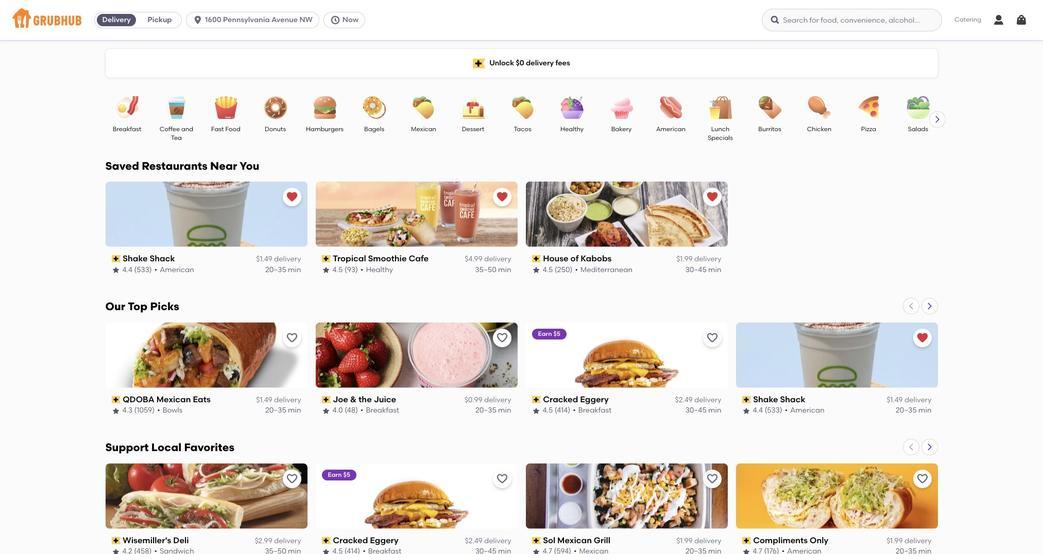 Task type: vqa. For each thing, say whether or not it's contained in the screenshot.


Task type: describe. For each thing, give the bounding box(es) containing it.
coffee and tea
[[160, 126, 193, 142]]

30–45 for cracked eggery
[[686, 407, 707, 415]]

4.5 for tropical smoothie cafe
[[333, 266, 343, 274]]

catering
[[955, 16, 981, 23]]

0 vertical spatial earn
[[538, 331, 552, 338]]

mexican image
[[406, 96, 442, 119]]

fees
[[556, 59, 570, 67]]

Search for food, convenience, alcohol... search field
[[762, 9, 942, 31]]

4.0 (48)
[[333, 407, 358, 415]]

(93)
[[345, 266, 358, 274]]

20–35 min for save this restaurant icon for joe & the juice
[[476, 407, 511, 415]]

min for saved restaurant button corresponding to subscription pass image associated with shake shack shake shack logo
[[288, 266, 301, 274]]

you
[[240, 160, 259, 173]]

• healthy
[[361, 266, 393, 274]]

qdoba mexican eats
[[123, 395, 211, 405]]

subscription pass image for cracked eggery
[[532, 397, 541, 404]]

near
[[210, 160, 237, 173]]

specials
[[708, 135, 733, 142]]

delivery for cracked eggery logo to the bottom
[[484, 537, 511, 546]]

1 vertical spatial saved restaurant image
[[916, 332, 929, 345]]

$1.99 for kabobs
[[677, 255, 693, 264]]

delivery for qdoba mexican eats logo
[[274, 396, 301, 405]]

0 vertical spatial mexican
[[411, 126, 436, 133]]

$5 for the right cracked eggery logo
[[554, 331, 561, 338]]

eats
[[193, 395, 211, 405]]

favorites
[[184, 441, 234, 454]]

min for the right cracked eggery logo
[[708, 407, 722, 415]]

saved restaurant button for tropical smoothie cafe subscription pass icon
[[493, 188, 511, 207]]

save this restaurant button for qdoba mexican eats
[[283, 329, 301, 348]]

qdoba mexican eats logo image
[[105, 323, 307, 388]]

lunch
[[711, 126, 730, 133]]

sol mexican grill
[[543, 536, 611, 546]]

20–35 for save this restaurant icon for joe & the juice
[[476, 407, 497, 415]]

0 horizontal spatial earn $5
[[328, 472, 350, 479]]

$5 for cracked eggery logo to the bottom
[[343, 472, 350, 479]]

min for the house of kabobs logo
[[708, 266, 722, 274]]

unlock
[[490, 59, 514, 67]]

shack for shake shack's subscription pass icon
[[780, 395, 806, 405]]

$1.49 for tropical smoothie cafe
[[256, 255, 272, 264]]

delivery for compliments only logo
[[905, 537, 932, 546]]

delivery for 'wisemiller's deli logo'
[[274, 537, 301, 546]]

4.5 for house of kabobs
[[543, 266, 553, 274]]

unlock $0 delivery fees
[[490, 59, 570, 67]]

shake shack logo image for shake shack's subscription pass icon saved restaurant button
[[736, 323, 938, 388]]

catering button
[[948, 8, 989, 32]]

2 horizontal spatial svg image
[[993, 14, 1005, 26]]

save this restaurant image for sol mexican grill
[[706, 473, 718, 486]]

1 horizontal spatial healthy
[[561, 126, 584, 133]]

min for joe & the juice  logo
[[498, 407, 511, 415]]

chicken
[[807, 126, 832, 133]]

1600 pennsylvania avenue nw button
[[186, 12, 323, 28]]

deli
[[173, 536, 189, 546]]

lunch specials image
[[702, 96, 739, 119]]

saved restaurant button for subscription pass image associated with shake shack
[[283, 188, 301, 207]]

sol mexican grill logo image
[[526, 464, 728, 530]]

burritos image
[[752, 96, 788, 119]]

$1.99 for grill
[[677, 537, 693, 546]]

only
[[810, 536, 829, 546]]

pizza
[[861, 126, 876, 133]]

pickup button
[[138, 12, 181, 28]]

wisemiller's
[[123, 536, 171, 546]]

compliments only logo image
[[736, 464, 938, 530]]

$2.99 delivery
[[255, 537, 301, 546]]

subscription pass image for qdoba mexican eats
[[112, 397, 121, 404]]

joe
[[333, 395, 348, 405]]

wisemiller's deli
[[123, 536, 189, 546]]

now button
[[323, 12, 369, 28]]

coffee
[[160, 126, 180, 133]]

4.4 (533) for saved restaurant image to the bottom
[[753, 407, 782, 415]]

$1.49 for joe & the juice
[[256, 396, 272, 405]]

shack for subscription pass image associated with shake shack
[[150, 254, 175, 264]]

0 horizontal spatial breakfast
[[113, 126, 141, 133]]

4.5 (414)
[[543, 407, 570, 415]]

cracked eggery for subscription pass image for cracked eggery
[[543, 395, 609, 405]]

0 vertical spatial eggery
[[580, 395, 609, 405]]

subscription pass image for tropical smoothie cafe
[[322, 256, 331, 263]]

save this restaurant image for joe & the juice
[[496, 332, 508, 345]]

save this restaurant image for compliments only
[[916, 473, 929, 486]]

save this restaurant button for sol mexican grill
[[703, 470, 722, 489]]

1 horizontal spatial svg image
[[770, 15, 781, 25]]

(48)
[[345, 407, 358, 415]]

joe & the juice  logo image
[[316, 323, 518, 388]]

support local favorites
[[105, 441, 234, 454]]

1600
[[205, 15, 221, 24]]

sol
[[543, 536, 556, 546]]

salads image
[[900, 96, 936, 119]]

support
[[105, 441, 149, 454]]

save this restaurant button for compliments only
[[913, 470, 932, 489]]

shake for subscription pass image associated with shake shack
[[123, 254, 148, 264]]

hamburgers image
[[307, 96, 343, 119]]

shake for shake shack's subscription pass icon
[[753, 395, 778, 405]]

0 horizontal spatial eggery
[[370, 536, 399, 546]]

grubhub plus flag logo image
[[473, 58, 485, 68]]

our top picks
[[105, 300, 179, 313]]

4.3 (1059)
[[122, 407, 155, 415]]

fast
[[211, 126, 224, 133]]

juice
[[374, 395, 396, 405]]

breakfast image
[[109, 96, 145, 119]]

american image
[[653, 96, 689, 119]]

caret right icon image for support local favorites
[[926, 443, 934, 452]]

coffee and tea image
[[158, 96, 194, 119]]

35–50
[[475, 266, 497, 274]]

20–35 min for top saved restaurant image
[[265, 266, 301, 274]]

bakery
[[611, 126, 632, 133]]

tea
[[171, 135, 182, 142]]

• bowls
[[157, 407, 183, 415]]

35–50 min
[[475, 266, 511, 274]]

4.3
[[122, 407, 132, 415]]

pennsylvania
[[223, 15, 270, 24]]

delivery button
[[95, 12, 138, 28]]

bowls
[[163, 407, 183, 415]]

tropical
[[333, 254, 366, 264]]

shake shack for shake shack's subscription pass icon
[[753, 395, 806, 405]]

house of kabobs
[[543, 254, 612, 264]]

1600 pennsylvania avenue nw
[[205, 15, 313, 24]]

caret left icon image for support local favorites
[[907, 443, 915, 452]]

(414)
[[555, 407, 570, 415]]

saved restaurant image for house of kabobs
[[706, 191, 718, 203]]

top
[[128, 300, 148, 313]]

20–35 for top saved restaurant image
[[265, 266, 286, 274]]

house of kabobs logo image
[[526, 182, 728, 247]]

save this restaurant button for joe & the juice
[[493, 329, 511, 348]]

picks
[[150, 300, 179, 313]]

now
[[343, 15, 359, 24]]

0 vertical spatial saved restaurant image
[[286, 191, 298, 203]]

&
[[350, 395, 357, 405]]

breakfast for cracked eggery
[[578, 407, 612, 415]]

0 horizontal spatial $2.49 delivery
[[465, 537, 511, 546]]

$1.99 delivery for kabobs
[[677, 255, 722, 264]]

avenue
[[272, 15, 298, 24]]

4.5 for cracked eggery
[[543, 407, 553, 415]]

burritos
[[759, 126, 781, 133]]

$1.49 delivery for joe
[[256, 396, 301, 405]]

shake shack for subscription pass image associated with shake shack
[[123, 254, 175, 264]]

shake shack logo image for saved restaurant button corresponding to subscription pass image associated with shake shack
[[105, 182, 307, 247]]

bagels
[[364, 126, 384, 133]]

the
[[359, 395, 372, 405]]

tacos image
[[505, 96, 541, 119]]

(533) for subscription pass image associated with shake shack
[[134, 266, 152, 274]]

4.4 (533) for top saved restaurant image
[[122, 266, 152, 274]]

(250)
[[555, 266, 573, 274]]

$0
[[516, 59, 524, 67]]

bagels image
[[356, 96, 392, 119]]

• american for saved restaurant image to the bottom
[[785, 407, 825, 415]]



Task type: locate. For each thing, give the bounding box(es) containing it.
0 vertical spatial cracked eggery logo image
[[526, 323, 728, 388]]

subscription pass image for joe & the juice
[[322, 397, 331, 404]]

1 vertical spatial mexican
[[156, 395, 191, 405]]

1 vertical spatial caret left icon image
[[907, 443, 915, 452]]

caret left icon image for our top picks
[[907, 302, 915, 311]]

0 vertical spatial caret right icon image
[[933, 115, 942, 124]]

1 vertical spatial 4.4 (533)
[[753, 407, 782, 415]]

1 horizontal spatial shake shack logo image
[[736, 323, 938, 388]]

30–45 min for house of kabobs
[[686, 266, 722, 274]]

lunch specials
[[708, 126, 733, 142]]

20–35
[[265, 266, 286, 274], [265, 407, 286, 415], [476, 407, 497, 415], [896, 407, 917, 415]]

breakfast
[[113, 126, 141, 133], [366, 407, 399, 415], [578, 407, 612, 415]]

delivery for tropical smoothie cafe  logo
[[484, 255, 511, 264]]

0 horizontal spatial shake shack
[[123, 254, 175, 264]]

subscription pass image for compliments only
[[742, 538, 751, 545]]

0 vertical spatial 30–45
[[686, 266, 707, 274]]

2 30–45 min from the top
[[686, 407, 722, 415]]

1 horizontal spatial shake shack
[[753, 395, 806, 405]]

save this restaurant button for wisemiller's deli
[[283, 470, 301, 489]]

healthy image
[[554, 96, 590, 119]]

breakfast down juice
[[366, 407, 399, 415]]

0 horizontal spatial american
[[160, 266, 194, 274]]

$1.49
[[256, 255, 272, 264], [256, 396, 272, 405], [887, 396, 903, 405]]

$2.49 for the right cracked eggery logo
[[675, 396, 693, 405]]

1 save this restaurant image from the left
[[286, 332, 298, 345]]

shake
[[123, 254, 148, 264], [753, 395, 778, 405]]

and
[[181, 126, 193, 133]]

1 horizontal spatial save this restaurant image
[[706, 332, 718, 345]]

fast food
[[211, 126, 241, 133]]

4.5 (93)
[[333, 266, 358, 274]]

0 horizontal spatial (533)
[[134, 266, 152, 274]]

1 horizontal spatial saved restaurant image
[[916, 332, 929, 345]]

0 horizontal spatial • american
[[154, 266, 194, 274]]

$2.49 for cracked eggery logo to the bottom
[[465, 537, 483, 546]]

0 vertical spatial caret left icon image
[[907, 302, 915, 311]]

min for qdoba mexican eats logo
[[288, 407, 301, 415]]

$1.49 delivery for tropical
[[256, 255, 301, 264]]

1 vertical spatial cracked
[[333, 536, 368, 546]]

subscription pass image for wisemiller's deli
[[112, 538, 121, 545]]

1 vertical spatial 30–45 min
[[686, 407, 722, 415]]

svg image
[[993, 14, 1005, 26], [330, 15, 340, 25], [770, 15, 781, 25]]

1 vertical spatial shack
[[780, 395, 806, 405]]

1 horizontal spatial mexican
[[411, 126, 436, 133]]

1 horizontal spatial shake
[[753, 395, 778, 405]]

save this restaurant image
[[286, 332, 298, 345], [706, 332, 718, 345]]

0 vertical spatial cracked
[[543, 395, 578, 405]]

1 horizontal spatial cracked eggery
[[543, 395, 609, 405]]

joe & the juice
[[333, 395, 396, 405]]

subscription pass image for shake shack
[[742, 397, 751, 404]]

cracked eggery logo image
[[526, 323, 728, 388], [316, 464, 518, 530]]

caret right icon image
[[933, 115, 942, 124], [926, 302, 934, 311], [926, 443, 934, 452]]

0 horizontal spatial cracked
[[333, 536, 368, 546]]

save this restaurant image
[[496, 332, 508, 345], [286, 473, 298, 486], [496, 473, 508, 486], [706, 473, 718, 486], [916, 473, 929, 486]]

american for top saved restaurant image
[[160, 266, 194, 274]]

1 horizontal spatial • american
[[785, 407, 825, 415]]

subscription pass image
[[322, 256, 331, 263], [532, 256, 541, 263], [112, 397, 121, 404], [742, 397, 751, 404], [322, 538, 331, 545], [742, 538, 751, 545]]

• breakfast right (414)
[[573, 407, 612, 415]]

smoothie
[[368, 254, 407, 264]]

mexican for sol mexican grill
[[558, 536, 592, 546]]

star icon image
[[112, 266, 120, 274], [322, 266, 330, 274], [532, 266, 540, 274], [112, 407, 120, 416], [322, 407, 330, 416], [532, 407, 540, 416], [742, 407, 750, 416], [112, 548, 120, 555], [322, 548, 330, 555], [532, 548, 540, 555], [742, 548, 750, 555]]

$2.99
[[255, 537, 272, 546]]

0 vertical spatial healthy
[[561, 126, 584, 133]]

(533)
[[134, 266, 152, 274], [765, 407, 782, 415]]

mexican up bowls
[[156, 395, 191, 405]]

$0.99 delivery
[[465, 396, 511, 405]]

0 horizontal spatial cracked eggery
[[333, 536, 399, 546]]

1 vertical spatial cracked eggery
[[333, 536, 399, 546]]

1 vertical spatial eggery
[[370, 536, 399, 546]]

0 horizontal spatial earn
[[328, 472, 342, 479]]

0 horizontal spatial save this restaurant image
[[286, 332, 298, 345]]

0 vertical spatial 30–45 min
[[686, 266, 722, 274]]

1 vertical spatial $2.49 delivery
[[465, 537, 511, 546]]

1 horizontal spatial breakfast
[[366, 407, 399, 415]]

earn
[[538, 331, 552, 338], [328, 472, 342, 479]]

2 vertical spatial mexican
[[558, 536, 592, 546]]

0 vertical spatial shake shack logo image
[[105, 182, 307, 247]]

1 horizontal spatial earn
[[538, 331, 552, 338]]

2 vertical spatial caret right icon image
[[926, 443, 934, 452]]

wisemiller's deli logo image
[[105, 464, 307, 530]]

breakfast down breakfast image
[[113, 126, 141, 133]]

breakfast for joe & the juice
[[366, 407, 399, 415]]

0 vertical spatial $5
[[554, 331, 561, 338]]

mexican right sol
[[558, 536, 592, 546]]

1 horizontal spatial saved restaurant image
[[706, 191, 718, 203]]

pickup
[[148, 15, 172, 24]]

of
[[571, 254, 579, 264]]

0 vertical spatial • american
[[154, 266, 194, 274]]

delivery
[[526, 59, 554, 67], [274, 255, 301, 264], [484, 255, 511, 264], [694, 255, 722, 264], [274, 396, 301, 405], [484, 396, 511, 405], [694, 396, 722, 405], [905, 396, 932, 405], [274, 537, 301, 546], [484, 537, 511, 546], [694, 537, 722, 546], [905, 537, 932, 546]]

1 horizontal spatial cracked
[[543, 395, 578, 405]]

0 vertical spatial (533)
[[134, 266, 152, 274]]

subscription pass image
[[112, 256, 121, 263], [322, 397, 331, 404], [532, 397, 541, 404], [112, 538, 121, 545], [532, 538, 541, 545]]

shake shack
[[123, 254, 175, 264], [753, 395, 806, 405]]

2 save this restaurant image from the left
[[706, 332, 718, 345]]

(533) for shake shack's subscription pass icon
[[765, 407, 782, 415]]

compliments
[[753, 536, 808, 546]]

min for shake shack logo associated with shake shack's subscription pass icon saved restaurant button
[[919, 407, 932, 415]]

0 horizontal spatial $5
[[343, 472, 350, 479]]

•
[[154, 266, 157, 274], [361, 266, 363, 274], [575, 266, 578, 274], [157, 407, 160, 415], [361, 407, 363, 415], [573, 407, 576, 415], [785, 407, 788, 415]]

fast food image
[[208, 96, 244, 119]]

20–35 min
[[265, 266, 301, 274], [265, 407, 301, 415], [476, 407, 511, 415], [896, 407, 932, 415]]

0 horizontal spatial • breakfast
[[361, 407, 399, 415]]

bakery image
[[604, 96, 640, 119]]

save this restaurant button
[[283, 329, 301, 348], [493, 329, 511, 348], [703, 329, 722, 348], [283, 470, 301, 489], [493, 470, 511, 489], [703, 470, 722, 489], [913, 470, 932, 489]]

$4.99
[[465, 255, 483, 264]]

0 vertical spatial $2.49 delivery
[[675, 396, 722, 405]]

1 horizontal spatial cracked eggery logo image
[[526, 323, 728, 388]]

svg image inside the 1600 pennsylvania avenue nw button
[[193, 15, 203, 25]]

$2.49 delivery
[[675, 396, 722, 405], [465, 537, 511, 546]]

0 horizontal spatial healthy
[[366, 266, 393, 274]]

0 horizontal spatial saved restaurant image
[[496, 191, 508, 203]]

delivery for joe & the juice  logo
[[484, 396, 511, 405]]

$1.49 delivery
[[256, 255, 301, 264], [256, 396, 301, 405], [887, 396, 932, 405]]

20–35 for saved restaurant image to the bottom
[[896, 407, 917, 415]]

$4.99 delivery
[[465, 255, 511, 264]]

• american
[[154, 266, 194, 274], [785, 407, 825, 415]]

1 30–45 from the top
[[686, 266, 707, 274]]

subscription pass image for sol mexican grill
[[532, 538, 541, 545]]

4.0
[[333, 407, 343, 415]]

1 vertical spatial american
[[160, 266, 194, 274]]

subscription pass image right $0.99 delivery
[[532, 397, 541, 404]]

main navigation navigation
[[0, 0, 1043, 40]]

1 vertical spatial shake shack logo image
[[736, 323, 938, 388]]

30–45 min
[[686, 266, 722, 274], [686, 407, 722, 415]]

cracked eggery
[[543, 395, 609, 405], [333, 536, 399, 546]]

1 30–45 min from the top
[[686, 266, 722, 274]]

• american for top saved restaurant image
[[154, 266, 194, 274]]

$1.99 delivery for grill
[[677, 537, 722, 546]]

delivery
[[102, 15, 131, 24]]

0 vertical spatial shake shack
[[123, 254, 175, 264]]

svg image
[[1015, 14, 1028, 26], [193, 15, 203, 25]]

our
[[105, 300, 125, 313]]

4.5 left (414)
[[543, 407, 553, 415]]

• breakfast
[[361, 407, 399, 415], [573, 407, 612, 415]]

saved restaurants near you
[[105, 160, 259, 173]]

local
[[151, 441, 182, 454]]

qdoba
[[123, 395, 154, 405]]

saved restaurant button for shake shack's subscription pass icon
[[913, 329, 932, 348]]

0 horizontal spatial saved restaurant image
[[286, 191, 298, 203]]

nw
[[300, 15, 313, 24]]

tropical smoothie cafe  logo image
[[316, 182, 518, 247]]

1 vertical spatial • american
[[785, 407, 825, 415]]

caret left icon image
[[907, 302, 915, 311], [907, 443, 915, 452]]

food
[[225, 126, 241, 133]]

• breakfast down juice
[[361, 407, 399, 415]]

delivery for the right cracked eggery logo
[[694, 396, 722, 405]]

mediterranean
[[581, 266, 633, 274]]

tacos
[[514, 126, 531, 133]]

0 vertical spatial cracked eggery
[[543, 395, 609, 405]]

1 vertical spatial caret right icon image
[[926, 302, 934, 311]]

cracked eggery for cracked eggery's subscription pass icon
[[333, 536, 399, 546]]

donuts
[[265, 126, 286, 133]]

shack
[[150, 254, 175, 264], [780, 395, 806, 405]]

0 horizontal spatial shake shack logo image
[[105, 182, 307, 247]]

1 horizontal spatial (533)
[[765, 407, 782, 415]]

0 horizontal spatial shake
[[123, 254, 148, 264]]

earn $5
[[538, 331, 561, 338], [328, 472, 350, 479]]

saved
[[105, 160, 139, 173]]

4.5 (250)
[[543, 266, 573, 274]]

1 horizontal spatial • breakfast
[[573, 407, 612, 415]]

1 vertical spatial cracked eggery logo image
[[316, 464, 518, 530]]

subscription pass image for house of kabobs
[[532, 256, 541, 263]]

min for tropical smoothie cafe  logo
[[498, 266, 511, 274]]

0 horizontal spatial svg image
[[193, 15, 203, 25]]

svg image inside now button
[[330, 15, 340, 25]]

healthy down the tropical smoothie cafe
[[366, 266, 393, 274]]

0 vertical spatial $2.49
[[675, 396, 693, 405]]

• breakfast for cracked eggery
[[573, 407, 612, 415]]

cafe
[[409, 254, 429, 264]]

subscription pass image left "wisemiller's"
[[112, 538, 121, 545]]

4.4 for subscription pass image associated with shake shack
[[122, 266, 132, 274]]

subscription pass image left joe
[[322, 397, 331, 404]]

delivery for the house of kabobs logo
[[694, 255, 722, 264]]

1 vertical spatial healthy
[[366, 266, 393, 274]]

mexican for qdoba mexican eats
[[156, 395, 191, 405]]

salads
[[908, 126, 928, 133]]

1 vertical spatial shake shack
[[753, 395, 806, 405]]

mexican down mexican image
[[411, 126, 436, 133]]

1 horizontal spatial american
[[656, 126, 686, 133]]

subscription pass image up the "our"
[[112, 256, 121, 263]]

donuts image
[[257, 96, 293, 119]]

shake shack logo image
[[105, 182, 307, 247], [736, 323, 938, 388]]

2 horizontal spatial breakfast
[[578, 407, 612, 415]]

0 horizontal spatial $2.49
[[465, 537, 483, 546]]

2 caret left icon image from the top
[[907, 443, 915, 452]]

restaurants
[[142, 160, 208, 173]]

healthy down healthy image
[[561, 126, 584, 133]]

(1059)
[[134, 407, 155, 415]]

4.5 left (93)
[[333, 266, 343, 274]]

pizza image
[[851, 96, 887, 119]]

cracked
[[543, 395, 578, 405], [333, 536, 368, 546]]

1 horizontal spatial $2.49
[[675, 396, 693, 405]]

dessert image
[[455, 96, 491, 119]]

1 vertical spatial 4.4
[[753, 407, 763, 415]]

subscription pass image for cracked eggery
[[322, 538, 331, 545]]

0 vertical spatial 4.4 (533)
[[122, 266, 152, 274]]

1 vertical spatial earn
[[328, 472, 342, 479]]

4.4 for shake shack's subscription pass icon
[[753, 407, 763, 415]]

min
[[288, 266, 301, 274], [498, 266, 511, 274], [708, 266, 722, 274], [288, 407, 301, 415], [498, 407, 511, 415], [708, 407, 722, 415], [919, 407, 932, 415]]

1 vertical spatial 30–45
[[686, 407, 707, 415]]

grill
[[594, 536, 611, 546]]

breakfast right (414)
[[578, 407, 612, 415]]

caret right icon image for our top picks
[[926, 302, 934, 311]]

2 • breakfast from the left
[[573, 407, 612, 415]]

house
[[543, 254, 569, 264]]

0 horizontal spatial 4.4 (533)
[[122, 266, 152, 274]]

saved restaurant image
[[286, 191, 298, 203], [916, 332, 929, 345]]

2 horizontal spatial mexican
[[558, 536, 592, 546]]

saved restaurant image for tropical smoothie cafe
[[496, 191, 508, 203]]

eggery
[[580, 395, 609, 405], [370, 536, 399, 546]]

2 30–45 from the top
[[686, 407, 707, 415]]

0 horizontal spatial mexican
[[156, 395, 191, 405]]

chicken image
[[801, 96, 837, 119]]

tropical smoothie cafe
[[333, 254, 429, 264]]

1 vertical spatial (533)
[[765, 407, 782, 415]]

• breakfast for joe & the juice
[[361, 407, 399, 415]]

1 caret left icon image from the top
[[907, 302, 915, 311]]

0 vertical spatial shack
[[150, 254, 175, 264]]

20–35 for second save this restaurant image from right
[[265, 407, 286, 415]]

1 horizontal spatial svg image
[[1015, 14, 1028, 26]]

4.5 down house
[[543, 266, 553, 274]]

2 saved restaurant image from the left
[[706, 191, 718, 203]]

saved restaurant image
[[496, 191, 508, 203], [706, 191, 718, 203]]

1 vertical spatial earn $5
[[328, 472, 350, 479]]

dessert
[[462, 126, 484, 133]]

1 vertical spatial $2.49
[[465, 537, 483, 546]]

1 saved restaurant image from the left
[[496, 191, 508, 203]]

1 vertical spatial shake
[[753, 395, 778, 405]]

delivery for sol mexican grill logo
[[694, 537, 722, 546]]

mexican
[[411, 126, 436, 133], [156, 395, 191, 405], [558, 536, 592, 546]]

4.4
[[122, 266, 132, 274], [753, 407, 763, 415]]

1 • breakfast from the left
[[361, 407, 399, 415]]

0 vertical spatial 4.4
[[122, 266, 132, 274]]

4.5
[[333, 266, 343, 274], [543, 266, 553, 274], [543, 407, 553, 415]]

american for saved restaurant image to the bottom
[[790, 407, 825, 415]]

30–45 min for cracked eggery
[[686, 407, 722, 415]]

20–35 min for saved restaurant image to the bottom
[[896, 407, 932, 415]]

subscription pass image for shake shack
[[112, 256, 121, 263]]

hamburgers
[[306, 126, 344, 133]]

healthy
[[561, 126, 584, 133], [366, 266, 393, 274]]

save this restaurant image for wisemiller's deli
[[286, 473, 298, 486]]

subscription pass image left sol
[[532, 538, 541, 545]]

30–45 for house of kabobs
[[686, 266, 707, 274]]

saved restaurant button
[[283, 188, 301, 207], [493, 188, 511, 207], [703, 188, 722, 207], [913, 329, 932, 348]]

$0.99
[[465, 396, 483, 405]]

1 horizontal spatial $5
[[554, 331, 561, 338]]

kabobs
[[581, 254, 612, 264]]

2 horizontal spatial american
[[790, 407, 825, 415]]

0 vertical spatial shake
[[123, 254, 148, 264]]

saved restaurant button for subscription pass icon for house of kabobs
[[703, 188, 722, 207]]

0 vertical spatial earn $5
[[538, 331, 561, 338]]

compliments only
[[753, 536, 829, 546]]

$2.49
[[675, 396, 693, 405], [465, 537, 483, 546]]

2 vertical spatial american
[[790, 407, 825, 415]]

0 horizontal spatial svg image
[[330, 15, 340, 25]]

1 vertical spatial $5
[[343, 472, 350, 479]]

1 horizontal spatial 4.4 (533)
[[753, 407, 782, 415]]

0 horizontal spatial 4.4
[[122, 266, 132, 274]]

• mediterranean
[[575, 266, 633, 274]]



